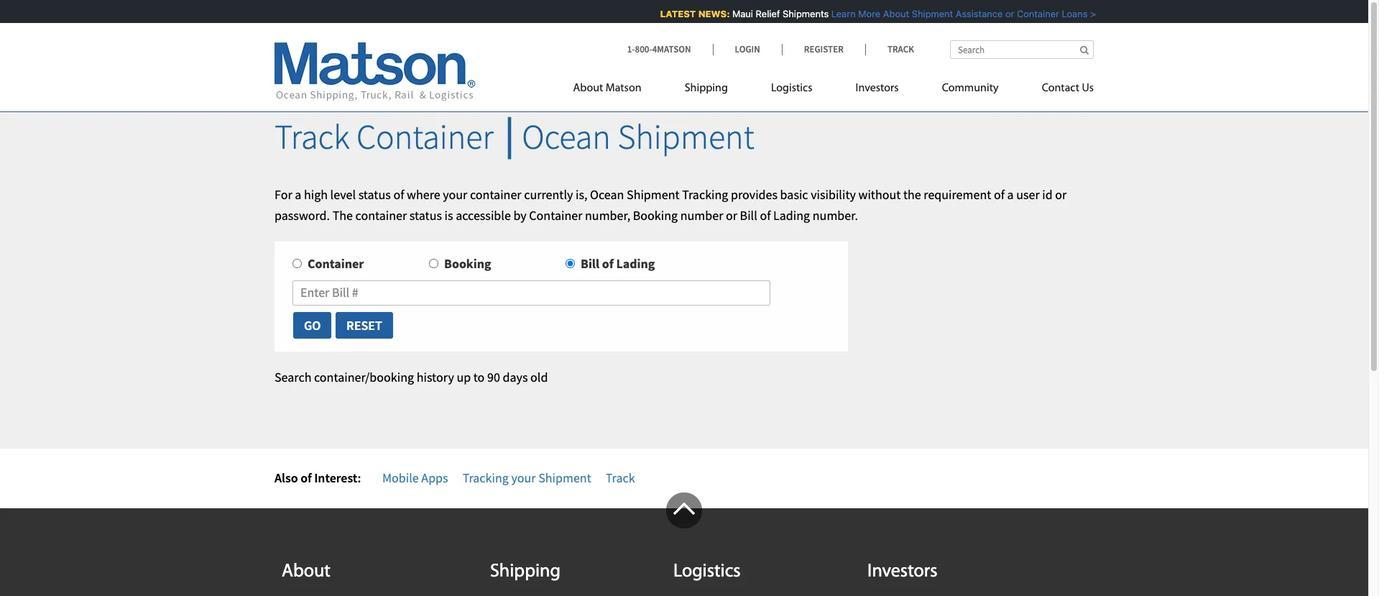 Task type: locate. For each thing, give the bounding box(es) containing it.
up
[[457, 369, 471, 386]]

maui
[[728, 8, 749, 19]]

1 horizontal spatial track
[[606, 469, 635, 486]]

container right the on the left of page
[[356, 207, 407, 223]]

a right for
[[295, 186, 302, 203]]

0 vertical spatial bill
[[740, 207, 758, 223]]

shipment
[[907, 8, 949, 19], [618, 115, 755, 158], [627, 186, 680, 203], [539, 469, 592, 486]]

1 vertical spatial container
[[356, 207, 407, 223]]

1 horizontal spatial bill
[[740, 207, 758, 223]]

│ocean
[[501, 115, 611, 158]]

1 horizontal spatial your
[[512, 469, 536, 486]]

logistics down backtop image
[[674, 562, 741, 581]]

booking right booking 'radio'
[[444, 256, 492, 272]]

track
[[888, 43, 915, 55], [275, 115, 350, 158], [606, 469, 635, 486]]

about matson
[[573, 83, 642, 94]]

where
[[407, 186, 441, 203]]

2 vertical spatial track
[[606, 469, 635, 486]]

footer
[[0, 492, 1369, 596]]

your
[[443, 186, 468, 203], [512, 469, 536, 486]]

1 horizontal spatial status
[[410, 207, 442, 223]]

visibility
[[811, 186, 856, 203]]

1 vertical spatial investors
[[868, 562, 938, 581]]

assistance
[[951, 8, 998, 19]]

register
[[804, 43, 844, 55]]

mobile apps link
[[383, 469, 448, 486]]

1 vertical spatial or
[[1056, 186, 1067, 203]]

1 vertical spatial track
[[275, 115, 350, 158]]

logistics inside top menu navigation
[[771, 83, 813, 94]]

tracking up number
[[683, 186, 729, 203]]

tracking
[[683, 186, 729, 203], [463, 469, 509, 486]]

matson
[[606, 83, 642, 94]]

a left user
[[1008, 186, 1014, 203]]

container down currently
[[529, 207, 583, 223]]

bill
[[740, 207, 758, 223], [581, 256, 600, 272]]

0 horizontal spatial about
[[282, 562, 331, 581]]

or right the id
[[1056, 186, 1067, 203]]

1 horizontal spatial about
[[573, 83, 604, 94]]

login
[[735, 43, 761, 55]]

2 horizontal spatial about
[[879, 8, 905, 19]]

is
[[445, 207, 453, 223]]

container up accessible
[[470, 186, 522, 203]]

user
[[1017, 186, 1040, 203]]

number
[[681, 207, 724, 223]]

0 horizontal spatial or
[[726, 207, 738, 223]]

2 horizontal spatial track
[[888, 43, 915, 55]]

to
[[474, 369, 485, 386]]

container
[[1012, 8, 1055, 19], [357, 115, 494, 158], [529, 207, 583, 223], [308, 256, 364, 272]]

booking
[[633, 207, 678, 223], [444, 256, 492, 272]]

lading
[[774, 207, 810, 223], [617, 256, 655, 272]]

1 vertical spatial tracking
[[463, 469, 509, 486]]

0 vertical spatial logistics
[[771, 83, 813, 94]]

1 horizontal spatial logistics
[[771, 83, 813, 94]]

Bill of Lading radio
[[566, 259, 575, 268]]

0 horizontal spatial your
[[443, 186, 468, 203]]

or right number
[[726, 207, 738, 223]]

status
[[359, 186, 391, 203], [410, 207, 442, 223]]

status down where
[[410, 207, 442, 223]]

contact
[[1042, 83, 1080, 94]]

search image
[[1081, 45, 1089, 55]]

0 vertical spatial track
[[888, 43, 915, 55]]

track for bottom track link
[[606, 469, 635, 486]]

0 horizontal spatial track link
[[606, 469, 635, 486]]

container
[[470, 186, 522, 203], [356, 207, 407, 223]]

1 vertical spatial bill
[[581, 256, 600, 272]]

or
[[1001, 8, 1010, 19], [1056, 186, 1067, 203], [726, 207, 738, 223]]

accessible
[[456, 207, 511, 223]]

backtop image
[[667, 492, 703, 528]]

container inside for a high level status of where your container currently is, ocean shipment tracking provides basic visibility without the requirement of a user id or password. the container status is accessible by container number, booking number or bill of lading number.
[[529, 207, 583, 223]]

apps
[[422, 469, 448, 486]]

None search field
[[951, 40, 1094, 59]]

old
[[531, 369, 548, 386]]

about for about matson
[[573, 83, 604, 94]]

booking left number
[[633, 207, 678, 223]]

bill inside for a high level status of where your container currently is, ocean shipment tracking provides basic visibility without the requirement of a user id or password. the container status is accessible by container number, booking number or bill of lading number.
[[740, 207, 758, 223]]

1 horizontal spatial shipping
[[685, 83, 728, 94]]

loans
[[1057, 8, 1083, 19]]

1 horizontal spatial tracking
[[683, 186, 729, 203]]

us
[[1082, 83, 1094, 94]]

tracking right the apps
[[463, 469, 509, 486]]

0 horizontal spatial lading
[[617, 256, 655, 272]]

days
[[503, 369, 528, 386]]

0 vertical spatial container
[[470, 186, 522, 203]]

0 horizontal spatial a
[[295, 186, 302, 203]]

booking inside for a high level status of where your container currently is, ocean shipment tracking provides basic visibility without the requirement of a user id or password. the container status is accessible by container number, booking number or bill of lading number.
[[633, 207, 678, 223]]

0 horizontal spatial shipping
[[490, 562, 561, 581]]

container up where
[[357, 115, 494, 158]]

0 horizontal spatial logistics
[[674, 562, 741, 581]]

about
[[879, 8, 905, 19], [573, 83, 604, 94], [282, 562, 331, 581]]

community link
[[921, 76, 1021, 105]]

Container radio
[[293, 259, 302, 268]]

0 vertical spatial or
[[1001, 8, 1010, 19]]

0 vertical spatial tracking
[[683, 186, 729, 203]]

800-
[[635, 43, 653, 55]]

logistics
[[771, 83, 813, 94], [674, 562, 741, 581]]

0 vertical spatial shipping
[[685, 83, 728, 94]]

tracking your shipment
[[463, 469, 592, 486]]

of left user
[[994, 186, 1005, 203]]

0 horizontal spatial status
[[359, 186, 391, 203]]

is,
[[576, 186, 588, 203]]

Booking radio
[[429, 259, 439, 268]]

shipping
[[685, 83, 728, 94], [490, 562, 561, 581]]

track link
[[866, 43, 915, 55], [606, 469, 635, 486]]

of down provides at top right
[[760, 207, 771, 223]]

0 vertical spatial lading
[[774, 207, 810, 223]]

lading down the number,
[[617, 256, 655, 272]]

bill down provides at top right
[[740, 207, 758, 223]]

1 horizontal spatial container
[[470, 186, 522, 203]]

shipping link
[[663, 76, 750, 105]]

or right assistance
[[1001, 8, 1010, 19]]

tracking inside for a high level status of where your container currently is, ocean shipment tracking provides basic visibility without the requirement of a user id or password. the container status is accessible by container number, booking number or bill of lading number.
[[683, 186, 729, 203]]

logistics link
[[750, 76, 834, 105]]

also
[[275, 469, 298, 486]]

1 vertical spatial logistics
[[674, 562, 741, 581]]

1-800-4matson
[[627, 43, 691, 55]]

lading inside for a high level status of where your container currently is, ocean shipment tracking provides basic visibility without the requirement of a user id or password. the container status is accessible by container number, booking number or bill of lading number.
[[774, 207, 810, 223]]

level
[[330, 186, 356, 203]]

password.
[[275, 207, 330, 223]]

1 horizontal spatial a
[[1008, 186, 1014, 203]]

1 vertical spatial track link
[[606, 469, 635, 486]]

2 horizontal spatial or
[[1056, 186, 1067, 203]]

0 vertical spatial your
[[443, 186, 468, 203]]

2 vertical spatial about
[[282, 562, 331, 581]]

lading down basic
[[774, 207, 810, 223]]

Enter Bill # text field
[[293, 281, 771, 306]]

0 vertical spatial track link
[[866, 43, 915, 55]]

about for about
[[282, 562, 331, 581]]

investors
[[856, 83, 899, 94], [868, 562, 938, 581]]

number,
[[585, 207, 631, 223]]

None button
[[293, 311, 333, 340], [335, 311, 394, 340], [293, 311, 333, 340], [335, 311, 394, 340]]

0 horizontal spatial track
[[275, 115, 350, 158]]

mobile
[[383, 469, 419, 486]]

1 vertical spatial shipping
[[490, 562, 561, 581]]

basic
[[781, 186, 809, 203]]

a
[[295, 186, 302, 203], [1008, 186, 1014, 203]]

of left where
[[394, 186, 404, 203]]

1 vertical spatial about
[[573, 83, 604, 94]]

top menu navigation
[[573, 76, 1094, 105]]

mobile apps
[[383, 469, 448, 486]]

0 vertical spatial investors
[[856, 83, 899, 94]]

logistics down register link
[[771, 83, 813, 94]]

for
[[275, 186, 292, 203]]

0 horizontal spatial booking
[[444, 256, 492, 272]]

1 horizontal spatial lading
[[774, 207, 810, 223]]

status right level
[[359, 186, 391, 203]]

about inside about matson link
[[573, 83, 604, 94]]

of
[[394, 186, 404, 203], [994, 186, 1005, 203], [760, 207, 771, 223], [602, 256, 614, 272], [301, 469, 312, 486]]

4matson
[[653, 43, 691, 55]]

relief
[[751, 8, 775, 19]]

1 horizontal spatial booking
[[633, 207, 678, 223]]

bill right bill of lading option
[[581, 256, 600, 272]]

0 horizontal spatial container
[[356, 207, 407, 223]]

0 vertical spatial booking
[[633, 207, 678, 223]]



Task type: vqa. For each thing, say whether or not it's contained in the screenshot.
Search search box
yes



Task type: describe. For each thing, give the bounding box(es) containing it.
id
[[1043, 186, 1053, 203]]

contact us link
[[1021, 76, 1094, 105]]

register link
[[782, 43, 866, 55]]

1 vertical spatial booking
[[444, 256, 492, 272]]

track container │ocean shipment
[[275, 115, 755, 158]]

1 vertical spatial your
[[512, 469, 536, 486]]

high
[[304, 186, 328, 203]]

also of interest:
[[275, 469, 361, 486]]

shipping inside footer
[[490, 562, 561, 581]]

investors inside top menu navigation
[[856, 83, 899, 94]]

90
[[487, 369, 500, 386]]

latest news: maui relief shipments learn more about shipment assistance or container loans >
[[655, 8, 1092, 19]]

of right also
[[301, 469, 312, 486]]

search container/booking history up to 90 days old
[[275, 369, 548, 386]]

search
[[275, 369, 312, 386]]

1 a from the left
[[295, 186, 302, 203]]

requirement
[[924, 186, 992, 203]]

the
[[904, 186, 922, 203]]

learn
[[827, 8, 851, 19]]

of right bill of lading option
[[602, 256, 614, 272]]

for a high level status of where your container currently is, ocean shipment tracking provides basic visibility without the requirement of a user id or password. the container status is accessible by container number, booking number or bill of lading number.
[[275, 186, 1067, 223]]

0 vertical spatial about
[[879, 8, 905, 19]]

tracking your shipment link
[[463, 469, 592, 486]]

more
[[854, 8, 876, 19]]

>
[[1086, 8, 1092, 19]]

bill of lading
[[581, 256, 655, 272]]

container/booking
[[314, 369, 414, 386]]

0 horizontal spatial bill
[[581, 256, 600, 272]]

shipping inside top menu navigation
[[685, 83, 728, 94]]

1 horizontal spatial track link
[[866, 43, 915, 55]]

learn more about shipment assistance or container loans > link
[[827, 8, 1092, 19]]

container left loans
[[1012, 8, 1055, 19]]

investors link
[[834, 76, 921, 105]]

history
[[417, 369, 454, 386]]

shipment inside for a high level status of where your container currently is, ocean shipment tracking provides basic visibility without the requirement of a user id or password. the container status is accessible by container number, booking number or bill of lading number.
[[627, 186, 680, 203]]

1-
[[627, 43, 635, 55]]

provides
[[731, 186, 778, 203]]

by
[[514, 207, 527, 223]]

community
[[942, 83, 999, 94]]

2 a from the left
[[1008, 186, 1014, 203]]

login link
[[713, 43, 782, 55]]

0 horizontal spatial tracking
[[463, 469, 509, 486]]

1-800-4matson link
[[627, 43, 713, 55]]

footer containing about
[[0, 492, 1369, 596]]

interest:
[[314, 469, 361, 486]]

shipments
[[778, 8, 824, 19]]

number.
[[813, 207, 858, 223]]

news:
[[694, 8, 725, 19]]

ocean
[[590, 186, 624, 203]]

about matson link
[[573, 76, 663, 105]]

1 vertical spatial lading
[[617, 256, 655, 272]]

1 horizontal spatial or
[[1001, 8, 1010, 19]]

Search search field
[[951, 40, 1094, 59]]

1 vertical spatial status
[[410, 207, 442, 223]]

blue matson logo with ocean, shipping, truck, rail and logistics written beneath it. image
[[275, 42, 476, 101]]

the
[[333, 207, 353, 223]]

currently
[[524, 186, 573, 203]]

container right container 'radio'
[[308, 256, 364, 272]]

0 vertical spatial status
[[359, 186, 391, 203]]

track for track container │ocean shipment
[[275, 115, 350, 158]]

latest
[[655, 8, 691, 19]]

track for rightmost track link
[[888, 43, 915, 55]]

without
[[859, 186, 901, 203]]

2 vertical spatial or
[[726, 207, 738, 223]]

contact us
[[1042, 83, 1094, 94]]

your inside for a high level status of where your container currently is, ocean shipment tracking provides basic visibility without the requirement of a user id or password. the container status is accessible by container number, booking number or bill of lading number.
[[443, 186, 468, 203]]



